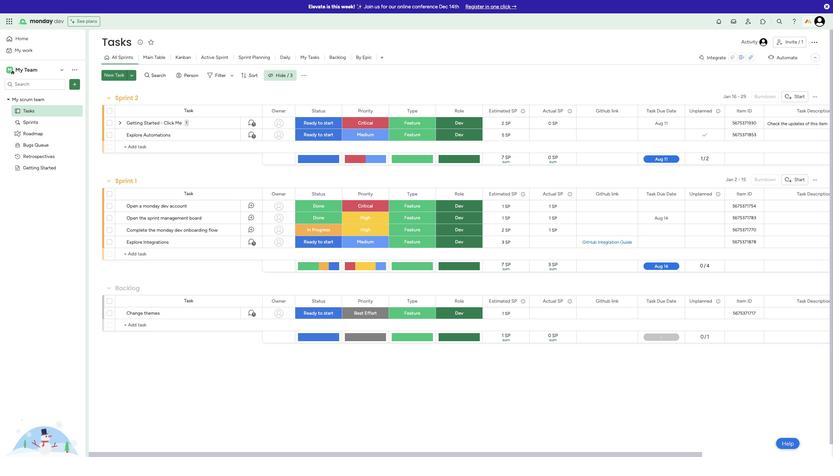 Task type: describe. For each thing, give the bounding box(es) containing it.
0 sp
[[549, 121, 558, 126]]

sprint for sprint 1
[[115, 177, 133, 185]]

list box containing my scrum team
[[0, 92, 85, 264]]

3 task description field from the top
[[796, 298, 833, 305]]

main
[[143, 55, 153, 60]]

2 estimated from the top
[[489, 191, 510, 197]]

v2 search image
[[145, 72, 150, 79]]

2 ready from the top
[[304, 132, 317, 138]]

2 estimated sp field from the top
[[487, 190, 519, 198]]

status for 2nd status 'field' from the bottom of the page
[[312, 191, 325, 197]]

register in one click → link
[[466, 4, 517, 10]]

2 inside sprint 2 field
[[135, 94, 138, 102]]

by epic button
[[351, 52, 377, 63]]

1 owner field from the top
[[270, 107, 288, 115]]

add view image
[[381, 55, 384, 60]]

1 0 sp sum from the top
[[548, 155, 558, 164]]

1 inside field
[[135, 177, 137, 185]]

person button
[[173, 70, 202, 81]]

1 vertical spatial -
[[161, 120, 163, 126]]

3 type from the top
[[407, 298, 418, 304]]

item for second item id field from the bottom
[[737, 191, 747, 197]]

workspace image
[[6, 66, 13, 74]]

christina overa image
[[815, 16, 825, 27]]

estimated sp for second 'estimated sp' field from the top of the page
[[489, 191, 517, 197]]

daily
[[280, 55, 290, 60]]

menu image for 1
[[813, 177, 818, 183]]

✨
[[356, 4, 363, 10]]

6 feature from the top
[[404, 239, 420, 245]]

github integration guide link
[[581, 240, 634, 245]]

status for third status 'field' from the bottom
[[312, 108, 325, 114]]

2 high from the top
[[361, 227, 371, 233]]

is
[[327, 4, 330, 10]]

options image for 3rd item id field
[[755, 296, 759, 307]]

new task button
[[101, 70, 127, 81]]

16
[[732, 94, 737, 99]]

critical for feature
[[358, 203, 373, 209]]

one
[[491, 4, 499, 10]]

options image for third status 'field' from the top of the page
[[333, 296, 337, 307]]

sprint
[[147, 215, 159, 221]]

role for third role field from the top of the page
[[455, 298, 464, 304]]

column information image for 3rd 'estimated sp' field from the bottom of the page
[[520, 108, 526, 114]]

github integration guide
[[583, 240, 632, 245]]

3 actual from the top
[[543, 298, 557, 304]]

4 to from the top
[[318, 310, 323, 316]]

start button for sprint 1
[[782, 175, 809, 185]]

notifications image
[[716, 18, 722, 25]]

1 item id field from the top
[[735, 107, 754, 115]]

the for open
[[139, 215, 146, 221]]

3 task description from the top
[[797, 298, 832, 304]]

1 2 sp from the top
[[502, 121, 511, 126]]

a
[[139, 203, 142, 209]]

3 start from the top
[[324, 239, 333, 245]]

2 type from the top
[[407, 191, 418, 197]]

aug 11
[[655, 121, 668, 126]]

github
[[583, 240, 597, 245]]

1 start from the top
[[324, 120, 333, 126]]

the for complete
[[149, 227, 155, 233]]

2 link from the top
[[612, 191, 619, 197]]

3 date from the top
[[667, 298, 677, 304]]

invite
[[786, 39, 797, 45]]

→
[[512, 4, 517, 10]]

0 vertical spatial 3
[[290, 73, 293, 78]]

arrow down image
[[228, 71, 236, 79]]

home button
[[4, 33, 72, 44]]

0 horizontal spatial sprints
[[23, 119, 38, 125]]

0 horizontal spatial this
[[332, 4, 340, 10]]

0 / 1
[[701, 334, 709, 340]]

1 task due date from the top
[[647, 108, 677, 114]]

3 owner field from the top
[[270, 298, 288, 305]]

0 horizontal spatial tasks
[[23, 108, 34, 114]]

my team
[[15, 66, 37, 73]]

explore automations
[[127, 132, 170, 138]]

0 vertical spatial dev
[[54, 17, 64, 25]]

home
[[15, 36, 28, 42]]

change
[[127, 310, 143, 316]]

2 status field from the top
[[310, 190, 327, 198]]

task inside button
[[115, 72, 124, 78]]

hide
[[276, 73, 286, 78]]

aug for aug 11
[[655, 121, 663, 126]]

5 dev from the top
[[455, 227, 463, 233]]

3 github link from the top
[[596, 298, 619, 304]]

3 actual sp from the top
[[543, 298, 563, 304]]

14th
[[449, 4, 459, 10]]

roadmap
[[23, 131, 43, 136]]

1 7 sp sum from the top
[[502, 155, 511, 164]]

+ add task text field for 0
[[119, 321, 259, 329]]

5675371754
[[733, 204, 756, 209]]

3 owner from the top
[[272, 298, 286, 304]]

explore for explore automations
[[127, 132, 142, 138]]

see
[[77, 18, 85, 24]]

queue
[[35, 142, 49, 148]]

hide / 3
[[276, 73, 293, 78]]

2 0 sp sum from the top
[[548, 333, 558, 342]]

1 estimated from the top
[[489, 108, 510, 114]]

status for third status 'field' from the top of the page
[[312, 298, 325, 304]]

sum inside 3 sp sum
[[549, 267, 557, 271]]

Search field
[[150, 71, 170, 80]]

2 role field from the top
[[453, 190, 466, 198]]

dec
[[439, 4, 448, 10]]

by epic
[[356, 55, 372, 60]]

2 7 sp sum from the top
[[502, 262, 511, 271]]

3 to from the top
[[318, 239, 323, 245]]

2 priority field from the top
[[356, 190, 375, 198]]

0 vertical spatial monday
[[30, 17, 53, 25]]

1 task due date field from the top
[[645, 107, 678, 115]]

0 vertical spatial menu image
[[301, 72, 307, 79]]

1 done from the top
[[313, 203, 324, 209]]

new
[[104, 72, 114, 78]]

explore for explore integrations
[[127, 239, 142, 245]]

flow
[[209, 227, 218, 233]]

2 github link field from the top
[[594, 190, 620, 198]]

Sprint 2 field
[[114, 94, 140, 102]]

1 / 2
[[701, 156, 709, 162]]

1 github link from the top
[[596, 108, 619, 114]]

2 inside the jan 2 - 15 button
[[735, 177, 737, 183]]

for
[[381, 4, 388, 10]]

1 type from the top
[[407, 108, 418, 114]]

3 for 3 sp
[[502, 240, 504, 245]]

priority for 1st priority field from the bottom
[[358, 298, 373, 304]]

planning
[[252, 55, 270, 60]]

open for open a monday dev account
[[127, 203, 138, 209]]

Tasks field
[[100, 34, 133, 50]]

sprint planning button
[[234, 52, 275, 63]]

1 github from the top
[[596, 108, 611, 114]]

1 owner from the top
[[272, 108, 286, 114]]

- for 2
[[738, 94, 740, 99]]

3 github link field from the top
[[594, 298, 620, 305]]

help button
[[776, 438, 800, 449]]

public board image for tasks
[[14, 108, 21, 114]]

help image
[[791, 18, 798, 25]]

getting for getting started - click me
[[127, 120, 143, 126]]

my for my work
[[15, 47, 21, 53]]

main table
[[143, 55, 165, 60]]

options image for 3rd github link field from the top of the page
[[629, 296, 633, 307]]

all sprints button
[[101, 52, 138, 63]]

3 unplanned field from the top
[[688, 298, 714, 305]]

best effort
[[354, 310, 377, 316]]

sprint planning
[[239, 55, 270, 60]]

by
[[356, 55, 361, 60]]

3 task due date from the top
[[647, 298, 677, 304]]

integrate
[[707, 55, 726, 60]]

1 unplanned field from the top
[[688, 107, 714, 115]]

1 horizontal spatial tasks
[[102, 34, 132, 50]]

1 horizontal spatial this
[[811, 121, 818, 126]]

integrations
[[143, 239, 169, 245]]

open the sprint management board
[[127, 215, 202, 221]]

sort button
[[238, 70, 262, 81]]

4 ready to start from the top
[[304, 310, 333, 316]]

1 github link field from the top
[[594, 107, 620, 115]]

register
[[466, 4, 484, 10]]

jan 16 - 29 button
[[721, 91, 749, 102]]

active sprint
[[201, 55, 228, 60]]

jan for sprint 2
[[723, 94, 731, 99]]

backlog for the backlog button
[[330, 55, 346, 60]]

3 feature from the top
[[404, 203, 420, 209]]

options image for 1st priority field from the top of the page
[[379, 105, 384, 117]]

getting started - click me
[[127, 120, 182, 126]]

2 github link from the top
[[596, 191, 619, 197]]

bugs queue
[[23, 142, 49, 148]]

2 feature from the top
[[404, 132, 420, 138]]

3 unplanned from the top
[[690, 298, 712, 304]]

Sprint 1 field
[[114, 177, 139, 186]]

2 unplanned field from the top
[[688, 190, 714, 198]]

my for my scrum team
[[12, 97, 18, 102]]

1 priority field from the top
[[356, 107, 375, 115]]

start for sprint 2
[[795, 94, 805, 99]]

1 actual from the top
[[543, 108, 557, 114]]

monday dev
[[30, 17, 64, 25]]

jan for sprint 1
[[726, 177, 734, 183]]

team
[[24, 66, 37, 73]]

2 task due date field from the top
[[645, 190, 678, 198]]

0 / 4
[[700, 263, 710, 269]]

6 dev from the top
[[455, 239, 463, 245]]

monday for open
[[143, 203, 160, 209]]

onboarding
[[184, 227, 208, 233]]

getting for getting started
[[23, 165, 39, 171]]

see plans
[[77, 18, 97, 24]]

3 estimated from the top
[[489, 298, 510, 304]]

2 task due date from the top
[[647, 191, 677, 197]]

help
[[782, 440, 794, 447]]

open for open the sprint management board
[[127, 215, 138, 221]]

2 start from the top
[[324, 132, 333, 138]]

bugs
[[23, 142, 34, 148]]

kanban button
[[170, 52, 196, 63]]

3 link from the top
[[612, 298, 619, 304]]

sprints inside button
[[118, 55, 133, 60]]

item
[[819, 121, 828, 126]]

activity
[[742, 39, 758, 45]]

description for third task description field
[[807, 298, 832, 304]]

getting started
[[23, 165, 56, 171]]

dev for complete
[[175, 227, 182, 233]]

3 priority field from the top
[[356, 298, 375, 305]]

2 owner field from the top
[[270, 190, 288, 198]]

new task
[[104, 72, 124, 78]]

1 id from the top
[[748, 108, 752, 114]]

description for 2nd task description field from the top of the page
[[807, 191, 832, 197]]

1 inside button
[[802, 39, 804, 45]]

29
[[741, 94, 746, 99]]

open a monday dev account
[[127, 203, 187, 209]]

scrum
[[20, 97, 33, 102]]

automations
[[143, 132, 170, 138]]

3 github from the top
[[596, 298, 611, 304]]

+ Add task text field
[[119, 143, 259, 151]]

1 inside 1 sp sum
[[502, 333, 504, 339]]

2 ready to start from the top
[[304, 132, 333, 138]]

item for 3rd item id field
[[737, 298, 747, 304]]

sp inside 3 sp sum
[[552, 262, 558, 268]]

monday for complete
[[157, 227, 174, 233]]

jan 2 - 15 button
[[723, 175, 749, 185]]

15
[[742, 177, 746, 183]]



Task type: locate. For each thing, give the bounding box(es) containing it.
2 2 sp from the top
[[502, 228, 511, 233]]

2 sp up "3 sp"
[[502, 228, 511, 233]]

2 horizontal spatial 3
[[549, 262, 551, 268]]

item up 5675371717 at the right of the page
[[737, 298, 747, 304]]

dev for open
[[161, 203, 169, 209]]

1 horizontal spatial 3
[[502, 240, 504, 245]]

backlog up "change" on the bottom left
[[115, 284, 140, 292]]

critical for ready to start
[[358, 120, 373, 126]]

0 vertical spatial actual sp
[[543, 108, 563, 114]]

2 vertical spatial github
[[596, 298, 611, 304]]

list box
[[0, 92, 85, 264]]

aug
[[655, 121, 663, 126], [655, 216, 663, 221]]

2 critical from the top
[[358, 203, 373, 209]]

1 vertical spatial priority
[[358, 191, 373, 197]]

7 sp sum down 5 sp
[[502, 155, 511, 164]]

change themes
[[127, 310, 160, 316]]

board
[[189, 215, 202, 221]]

dapulse integrations image
[[699, 55, 704, 60]]

sprint for sprint 2
[[115, 94, 133, 102]]

elevate is this week! ✨ join us for our online conference dec 14th
[[308, 4, 459, 10]]

0 sp sum
[[548, 155, 558, 164], [548, 333, 558, 342]]

2 date from the top
[[667, 191, 677, 197]]

role
[[455, 108, 464, 114], [455, 191, 464, 197], [455, 298, 464, 304]]

item id field up 5675371930
[[735, 107, 754, 115]]

0 vertical spatial backlog
[[330, 55, 346, 60]]

1 ready from the top
[[304, 120, 317, 126]]

in progress
[[307, 227, 330, 233]]

sprint
[[216, 55, 228, 60], [239, 55, 251, 60], [115, 94, 133, 102], [115, 177, 133, 185]]

2 explore from the top
[[127, 239, 142, 245]]

item id for 3rd item id field
[[737, 298, 752, 304]]

open left 'a' on the top left of the page
[[127, 203, 138, 209]]

3 type field from the top
[[406, 298, 419, 305]]

2 vertical spatial priority
[[358, 298, 373, 304]]

started down retrospectives
[[40, 165, 56, 171]]

tasks down my scrum team
[[23, 108, 34, 114]]

Github link field
[[594, 107, 620, 115], [594, 190, 620, 198], [594, 298, 620, 305]]

critical
[[358, 120, 373, 126], [358, 203, 373, 209]]

person
[[184, 73, 198, 78]]

1 horizontal spatial getting
[[127, 120, 143, 126]]

2 to from the top
[[318, 132, 323, 138]]

- left click
[[161, 120, 163, 126]]

actual
[[543, 108, 557, 114], [543, 191, 557, 197], [543, 298, 557, 304]]

the right check
[[781, 121, 788, 126]]

work
[[22, 47, 33, 53]]

3 dev from the top
[[455, 203, 463, 209]]

ready to start
[[304, 120, 333, 126], [304, 132, 333, 138], [304, 239, 333, 245], [304, 310, 333, 316]]

2 vertical spatial role
[[455, 298, 464, 304]]

sprint for sprint planning
[[239, 55, 251, 60]]

Task Due Date field
[[645, 107, 678, 115], [645, 190, 678, 198], [645, 298, 678, 305]]

getting down retrospectives
[[23, 165, 39, 171]]

1 vertical spatial the
[[139, 215, 146, 221]]

monday up home button
[[30, 17, 53, 25]]

0 vertical spatial started
[[144, 120, 160, 126]]

1 button for explore automations
[[240, 129, 262, 141]]

1 dev from the top
[[455, 120, 463, 126]]

3 item id field from the top
[[735, 298, 754, 305]]

1 vertical spatial date
[[667, 191, 677, 197]]

2 horizontal spatial dev
[[175, 227, 182, 233]]

item id up 5675371754
[[737, 191, 752, 197]]

0 vertical spatial role field
[[453, 107, 466, 115]]

2 vertical spatial priority field
[[356, 298, 375, 305]]

0 vertical spatial description
[[807, 108, 832, 114]]

start
[[795, 94, 805, 99], [795, 177, 805, 183]]

backlog for backlog field
[[115, 284, 140, 292]]

1 vertical spatial dev
[[161, 203, 169, 209]]

effort
[[365, 310, 377, 316]]

this right of at the top right of page
[[811, 121, 818, 126]]

2 horizontal spatial tasks
[[308, 55, 319, 60]]

Unplanned field
[[688, 107, 714, 115], [688, 190, 714, 198], [688, 298, 714, 305]]

3 status field from the top
[[310, 298, 327, 305]]

3 estimated sp from the top
[[489, 298, 517, 304]]

estimated sp for 3rd 'estimated sp' field from the bottom of the page
[[489, 108, 517, 114]]

2 sp up 5 sp
[[502, 121, 511, 126]]

menu image for 2
[[813, 94, 818, 99]]

1 vertical spatial tasks
[[308, 55, 319, 60]]

main table button
[[138, 52, 170, 63]]

/ for 1 / 2
[[704, 156, 706, 162]]

5675371930
[[733, 121, 757, 126]]

aug for aug 14
[[655, 216, 663, 221]]

1 vertical spatial role
[[455, 191, 464, 197]]

- inside button
[[739, 177, 741, 183]]

0 vertical spatial actual
[[543, 108, 557, 114]]

2 vertical spatial owner field
[[270, 298, 288, 305]]

0 vertical spatial id
[[748, 108, 752, 114]]

my work
[[15, 47, 33, 53]]

0 horizontal spatial 3
[[290, 73, 293, 78]]

2 vertical spatial github link field
[[594, 298, 620, 305]]

1 due from the top
[[657, 108, 665, 114]]

Owner field
[[270, 107, 288, 115], [270, 190, 288, 198], [270, 298, 288, 305]]

1 sp sum
[[502, 333, 511, 342]]

public board image down scrum
[[14, 108, 21, 114]]

1 status field from the top
[[310, 107, 327, 115]]

1 vertical spatial sprints
[[23, 119, 38, 125]]

description for 3rd task description field from the bottom of the page
[[807, 108, 832, 114]]

options image for second priority field from the top
[[379, 188, 384, 200]]

+ Add task text field
[[119, 250, 259, 258], [119, 321, 259, 329]]

1 high from the top
[[361, 215, 371, 221]]

1 to from the top
[[318, 120, 323, 126]]

menu image
[[301, 72, 307, 79], [813, 94, 818, 99], [813, 177, 818, 183]]

item up 5675371754
[[737, 191, 747, 197]]

angle down image
[[130, 73, 133, 78]]

1 vertical spatial 3
[[502, 240, 504, 245]]

2 vertical spatial task description field
[[796, 298, 833, 305]]

open
[[127, 203, 138, 209], [127, 215, 138, 221]]

2 vertical spatial actual sp field
[[541, 298, 565, 305]]

the down sprint
[[149, 227, 155, 233]]

3 estimated sp field from the top
[[487, 298, 519, 305]]

in
[[486, 4, 490, 10]]

0 vertical spatial unplanned
[[690, 108, 712, 114]]

0 vertical spatial due
[[657, 108, 665, 114]]

2 actual sp field from the top
[[541, 190, 565, 198]]

my tasks
[[301, 55, 319, 60]]

item id field up 5675371717 at the right of the page
[[735, 298, 754, 305]]

Task Description field
[[796, 107, 833, 115], [796, 190, 833, 198], [796, 298, 833, 305]]

backlog left by
[[330, 55, 346, 60]]

2 vertical spatial item id field
[[735, 298, 754, 305]]

aug left the 14
[[655, 216, 663, 221]]

dev up open the sprint management board
[[161, 203, 169, 209]]

2 type field from the top
[[406, 190, 419, 198]]

Backlog field
[[114, 284, 142, 293]]

0 vertical spatial owner
[[272, 108, 286, 114]]

priority for 1st priority field from the top of the page
[[358, 108, 373, 114]]

2 task description field from the top
[[796, 190, 833, 198]]

sum inside 1 sp sum
[[502, 338, 510, 342]]

3 item id from the top
[[737, 298, 752, 304]]

sprints right all
[[118, 55, 133, 60]]

start button for sprint 2
[[782, 91, 809, 102]]

3 ready to start from the top
[[304, 239, 333, 245]]

complete
[[127, 227, 147, 233]]

2 vertical spatial link
[[612, 298, 619, 304]]

5 sp
[[502, 132, 511, 137]]

1 actual sp field from the top
[[541, 107, 565, 115]]

2 vertical spatial item
[[737, 298, 747, 304]]

monday right 'a' on the top left of the page
[[143, 203, 160, 209]]

2 vertical spatial task due date field
[[645, 298, 678, 305]]

my tasks button
[[296, 52, 324, 63]]

1 explore from the top
[[127, 132, 142, 138]]

getting inside list box
[[23, 165, 39, 171]]

in
[[307, 227, 311, 233]]

register in one click →
[[466, 4, 517, 10]]

1 vertical spatial id
[[748, 191, 752, 197]]

Status field
[[310, 107, 327, 115], [310, 190, 327, 198], [310, 298, 327, 305]]

1 vertical spatial estimated
[[489, 191, 510, 197]]

our
[[389, 4, 396, 10]]

4 start from the top
[[324, 310, 333, 316]]

1 vertical spatial description
[[807, 191, 832, 197]]

3 sp sum
[[549, 262, 558, 271]]

jan 16 - 29
[[723, 94, 746, 99]]

1 vertical spatial 7 sp sum
[[502, 262, 511, 271]]

-
[[738, 94, 740, 99], [161, 120, 163, 126], [739, 177, 741, 183]]

1 medium from the top
[[357, 132, 374, 138]]

explore left the automations
[[127, 132, 142, 138]]

sprint inside button
[[239, 55, 251, 60]]

2 vertical spatial 3
[[549, 262, 551, 268]]

3 priority from the top
[[358, 298, 373, 304]]

2 vertical spatial owner
[[272, 298, 286, 304]]

0 vertical spatial start
[[795, 94, 805, 99]]

2 vertical spatial due
[[657, 298, 665, 304]]

1 vertical spatial + add task text field
[[119, 321, 259, 329]]

1 vertical spatial getting
[[23, 165, 39, 171]]

priority for second priority field from the top
[[358, 191, 373, 197]]

1 vertical spatial this
[[811, 121, 818, 126]]

0 vertical spatial open
[[127, 203, 138, 209]]

options image for second type field from the bottom of the page
[[426, 188, 431, 200]]

options image for first task due date field from the bottom of the page
[[676, 296, 680, 307]]

3 item from the top
[[737, 298, 747, 304]]

invite members image
[[745, 18, 752, 25]]

column information image for 1st unplanned field from the top of the page
[[716, 108, 721, 114]]

2 start button from the top
[[782, 175, 809, 185]]

1 vertical spatial type field
[[406, 190, 419, 198]]

2 7 from the top
[[502, 262, 504, 268]]

epic
[[363, 55, 372, 60]]

autopilot image
[[768, 53, 774, 62]]

id up 5675371754
[[748, 191, 752, 197]]

1 start from the top
[[795, 94, 805, 99]]

2 priority from the top
[[358, 191, 373, 197]]

5 feature from the top
[[404, 227, 420, 233]]

open up complete
[[127, 215, 138, 221]]

2 vertical spatial -
[[739, 177, 741, 183]]

0 vertical spatial critical
[[358, 120, 373, 126]]

options image for 1st owner field
[[286, 105, 290, 117]]

item up 5675371930
[[737, 108, 747, 114]]

guide
[[620, 240, 632, 245]]

1 vertical spatial backlog
[[115, 284, 140, 292]]

all sprints
[[112, 55, 133, 60]]

public board image
[[14, 108, 21, 114], [14, 165, 21, 171]]

role for third role field from the bottom
[[455, 108, 464, 114]]

0 vertical spatial role
[[455, 108, 464, 114]]

backlog
[[330, 55, 346, 60], [115, 284, 140, 292]]

1 vertical spatial jan
[[726, 177, 734, 183]]

7 sp sum down "3 sp"
[[502, 262, 511, 271]]

Search in workspace field
[[14, 80, 56, 88]]

/ inside button
[[799, 39, 800, 45]]

0 vertical spatial the
[[781, 121, 788, 126]]

column information image
[[520, 108, 526, 114], [567, 108, 573, 114], [716, 108, 721, 114], [567, 191, 573, 197], [716, 191, 721, 197]]

2 medium from the top
[[357, 239, 374, 245]]

workspace options image
[[71, 66, 78, 73]]

jan inside button
[[723, 94, 731, 99]]

0 horizontal spatial dev
[[54, 17, 64, 25]]

lottie animation element
[[0, 390, 85, 457]]

my inside workspace selection element
[[15, 66, 23, 73]]

Item ID field
[[735, 107, 754, 115], [735, 190, 754, 198], [735, 298, 754, 305]]

options image for 2nd role field from the bottom
[[473, 188, 478, 200]]

0 vertical spatial actual sp field
[[541, 107, 565, 115]]

2 vertical spatial dev
[[175, 227, 182, 233]]

options image for third task due date field from the bottom
[[676, 105, 680, 117]]

1 task description from the top
[[797, 108, 832, 114]]

2 actual sp from the top
[[543, 191, 563, 197]]

role for 2nd role field from the bottom
[[455, 191, 464, 197]]

sprints up roadmap
[[23, 119, 38, 125]]

1 vertical spatial unplanned
[[690, 191, 712, 197]]

2 vertical spatial github link
[[596, 298, 619, 304]]

this right is
[[332, 4, 340, 10]]

1 vertical spatial owner field
[[270, 190, 288, 198]]

2 sp
[[502, 121, 511, 126], [502, 228, 511, 233]]

2 + add task text field from the top
[[119, 321, 259, 329]]

0 vertical spatial task description
[[797, 108, 832, 114]]

options image
[[71, 81, 78, 88], [333, 105, 337, 117], [426, 105, 431, 117], [473, 105, 478, 117], [520, 105, 525, 117], [567, 105, 572, 117], [715, 105, 720, 117], [333, 188, 337, 200], [520, 188, 525, 200], [629, 188, 633, 200], [676, 188, 680, 200], [755, 188, 759, 200], [379, 296, 384, 307], [426, 296, 431, 307], [520, 296, 525, 307], [567, 296, 572, 307]]

public board image for getting started
[[14, 165, 21, 171]]

2 owner from the top
[[272, 191, 286, 197]]

0 horizontal spatial the
[[139, 215, 146, 221]]

click
[[500, 4, 511, 10]]

1 button for change themes
[[240, 307, 262, 319]]

1 vertical spatial start button
[[782, 175, 809, 185]]

1 7 from the top
[[502, 155, 504, 160]]

1 vertical spatial task description
[[797, 191, 832, 197]]

started up explore automations
[[144, 120, 160, 126]]

see plans button
[[68, 16, 100, 26]]

Type field
[[406, 107, 419, 115], [406, 190, 419, 198], [406, 298, 419, 305]]

0 vertical spatial github link
[[596, 108, 619, 114]]

0 vertical spatial unplanned field
[[688, 107, 714, 115]]

1 vertical spatial critical
[[358, 203, 373, 209]]

/ for 0 / 1
[[705, 334, 707, 340]]

0 vertical spatial getting
[[127, 120, 143, 126]]

2 vertical spatial task description
[[797, 298, 832, 304]]

3 sp
[[502, 240, 511, 245]]

1 estimated sp from the top
[[489, 108, 517, 114]]

7 down 5 on the top of the page
[[502, 155, 504, 160]]

5675371878
[[733, 239, 757, 245]]

1 vertical spatial public board image
[[14, 165, 21, 171]]

dev left see on the top of page
[[54, 17, 64, 25]]

conference
[[412, 4, 438, 10]]

invite / 1 button
[[773, 37, 807, 48]]

tasks up all
[[102, 34, 132, 50]]

1 horizontal spatial backlog
[[330, 55, 346, 60]]

2 description from the top
[[807, 191, 832, 197]]

aug left 11
[[655, 121, 663, 126]]

2 item id field from the top
[[735, 190, 754, 198]]

of
[[806, 121, 810, 126]]

progress
[[312, 227, 330, 233]]

column information image
[[520, 191, 526, 197], [520, 299, 526, 304], [567, 299, 573, 304], [716, 299, 721, 304]]

- right '16'
[[738, 94, 740, 99]]

4 dev from the top
[[455, 215, 463, 221]]

the left sprint
[[139, 215, 146, 221]]

2 vertical spatial estimated sp
[[489, 298, 517, 304]]

1 button for getting started - click me
[[240, 117, 262, 129]]

2 start from the top
[[795, 177, 805, 183]]

1 date from the top
[[667, 108, 677, 114]]

tasks inside my tasks button
[[308, 55, 319, 60]]

join
[[364, 4, 374, 10]]

1 feature from the top
[[404, 120, 420, 126]]

option
[[0, 93, 85, 95]]

inbox image
[[731, 18, 737, 25]]

search everything image
[[776, 18, 783, 25]]

jan inside button
[[726, 177, 734, 183]]

invite / 1
[[786, 39, 804, 45]]

collapse board header image
[[813, 55, 818, 60]]

my for my team
[[15, 66, 23, 73]]

item id up 5675371930
[[737, 108, 752, 114]]

public board image left getting started
[[14, 165, 21, 171]]

Estimated SP field
[[487, 107, 519, 115], [487, 190, 519, 198], [487, 298, 519, 305]]

2 estimated sp from the top
[[489, 191, 517, 197]]

11
[[664, 121, 668, 126]]

select product image
[[6, 18, 13, 25]]

5675371853
[[733, 132, 756, 137]]

1 critical from the top
[[358, 120, 373, 126]]

item for 1st item id field from the top
[[737, 108, 747, 114]]

4 feature from the top
[[404, 215, 420, 221]]

3 for 3 sp sum
[[549, 262, 551, 268]]

1 start button from the top
[[782, 91, 809, 102]]

active sprint button
[[196, 52, 234, 63]]

status
[[312, 108, 325, 114], [312, 191, 325, 197], [312, 298, 325, 304]]

3 id from the top
[[748, 298, 752, 304]]

options image for 1st owner field from the bottom
[[286, 296, 290, 307]]

week!
[[341, 4, 355, 10]]

id
[[748, 108, 752, 114], [748, 191, 752, 197], [748, 298, 752, 304]]

7 feature from the top
[[404, 310, 420, 316]]

backlog inside backlog field
[[115, 284, 140, 292]]

2 vertical spatial menu image
[[813, 177, 818, 183]]

0 vertical spatial task description field
[[796, 107, 833, 115]]

1 vertical spatial 0 sp sum
[[548, 333, 558, 342]]

Role field
[[453, 107, 466, 115], [453, 190, 466, 198], [453, 298, 466, 305]]

backlog button
[[324, 52, 351, 63]]

the for check
[[781, 121, 788, 126]]

updates
[[789, 121, 805, 126]]

5
[[502, 132, 504, 137]]

my for my tasks
[[301, 55, 307, 60]]

item id field up 5675371754
[[735, 190, 754, 198]]

1 vertical spatial link
[[612, 191, 619, 197]]

- left 15
[[739, 177, 741, 183]]

tasks left the backlog button
[[308, 55, 319, 60]]

options image for third role field from the top of the page
[[473, 296, 478, 307]]

my right workspace image
[[15, 66, 23, 73]]

0 vertical spatial item id
[[737, 108, 752, 114]]

kanban
[[176, 55, 191, 60]]

1 ready to start from the top
[[304, 120, 333, 126]]

2 public board image from the top
[[14, 165, 21, 171]]

1 task description field from the top
[[796, 107, 833, 115]]

due for 2nd task due date field from the bottom
[[657, 191, 665, 197]]

caret down image
[[7, 97, 10, 102]]

jan left '16'
[[723, 94, 731, 99]]

sprint inside 'button'
[[216, 55, 228, 60]]

sp inside 1 sp sum
[[505, 333, 511, 339]]

1 public board image from the top
[[14, 108, 21, 114]]

2 done from the top
[[313, 215, 324, 221]]

management
[[161, 215, 188, 221]]

start button
[[782, 91, 809, 102], [782, 175, 809, 185]]

task
[[115, 72, 124, 78], [184, 108, 193, 114], [647, 108, 656, 114], [797, 108, 806, 114], [184, 191, 193, 197], [647, 191, 656, 197], [797, 191, 806, 197], [184, 298, 193, 304], [647, 298, 656, 304], [797, 298, 806, 304]]

+ add task text field for 3
[[119, 250, 259, 258]]

started for getting started - click me
[[144, 120, 160, 126]]

my left work
[[15, 47, 21, 53]]

5675371770
[[733, 227, 756, 232]]

id up 5675371717 at the right of the page
[[748, 298, 752, 304]]

due for first task due date field from the bottom of the page
[[657, 298, 665, 304]]

active
[[201, 55, 215, 60]]

1 button for explore integrations
[[240, 236, 262, 248]]

1 vertical spatial owner
[[272, 191, 286, 197]]

due
[[657, 108, 665, 114], [657, 191, 665, 197], [657, 298, 665, 304]]

2 vertical spatial estimated
[[489, 298, 510, 304]]

2 vertical spatial status field
[[310, 298, 327, 305]]

2 github from the top
[[596, 191, 611, 197]]

0 vertical spatial 7
[[502, 155, 504, 160]]

2 vertical spatial item id
[[737, 298, 752, 304]]

2 vertical spatial id
[[748, 298, 752, 304]]

1 open from the top
[[127, 203, 138, 209]]

item id up 5675371717 at the right of the page
[[737, 298, 752, 304]]

options image
[[811, 38, 819, 46], [286, 105, 290, 117], [379, 105, 384, 117], [676, 105, 680, 117], [286, 188, 290, 200], [379, 188, 384, 200], [426, 188, 431, 200], [473, 188, 478, 200], [567, 188, 572, 200], [715, 188, 720, 200], [286, 296, 290, 307], [333, 296, 337, 307], [473, 296, 478, 307], [629, 296, 633, 307], [676, 296, 680, 307], [715, 296, 720, 307], [755, 296, 759, 307]]

0 vertical spatial 2 sp
[[502, 121, 511, 126]]

unplanned for column information icon corresponding to 2nd unplanned field from the bottom of the page
[[690, 191, 712, 197]]

explore down complete
[[127, 239, 142, 245]]

feature
[[404, 120, 420, 126], [404, 132, 420, 138], [404, 203, 420, 209], [404, 215, 420, 221], [404, 227, 420, 233], [404, 239, 420, 245], [404, 310, 420, 316]]

2 task description from the top
[[797, 191, 832, 197]]

lottie animation image
[[0, 390, 85, 457]]

id up 5675371930
[[748, 108, 752, 114]]

table
[[154, 55, 165, 60]]

Priority field
[[356, 107, 375, 115], [356, 190, 375, 198], [356, 298, 375, 305]]

item id for second item id field from the bottom
[[737, 191, 752, 197]]

estimated sp for third 'estimated sp' field from the top of the page
[[489, 298, 517, 304]]

task due date
[[647, 108, 677, 114], [647, 191, 677, 197], [647, 298, 677, 304]]

/ for hide / 3
[[287, 73, 289, 78]]

explore integrations
[[127, 239, 169, 245]]

/
[[799, 39, 800, 45], [287, 73, 289, 78], [704, 156, 706, 162], [704, 263, 706, 269], [705, 334, 707, 340]]

3 actual sp field from the top
[[541, 298, 565, 305]]

monday down open the sprint management board
[[157, 227, 174, 233]]

/ for invite / 1
[[799, 39, 800, 45]]

my right caret down image
[[12, 97, 18, 102]]

filter button
[[204, 70, 236, 81]]

1 vertical spatial item id field
[[735, 190, 754, 198]]

2 dev from the top
[[455, 132, 463, 138]]

1 button
[[185, 117, 189, 129], [240, 117, 262, 129], [240, 129, 262, 141], [240, 236, 262, 248], [240, 307, 262, 319]]

1 vertical spatial start
[[795, 177, 805, 183]]

1 vertical spatial status
[[312, 191, 325, 197]]

0 vertical spatial task due date field
[[645, 107, 678, 115]]

7 down "3 sp"
[[502, 262, 504, 268]]

0 vertical spatial date
[[667, 108, 677, 114]]

0 vertical spatial github link field
[[594, 107, 620, 115]]

filter
[[215, 73, 226, 78]]

3 inside 3 sp sum
[[549, 262, 551, 268]]

backlog inside the backlog button
[[330, 55, 346, 60]]

5675371717
[[733, 311, 756, 316]]

my work button
[[4, 45, 72, 56]]

complete the monday dev onboarding flow
[[127, 227, 218, 233]]

Actual SP field
[[541, 107, 565, 115], [541, 190, 565, 198], [541, 298, 565, 305]]

click
[[164, 120, 174, 126]]

column information image for 2nd unplanned field from the bottom of the page
[[716, 191, 721, 197]]

dev down management
[[175, 227, 182, 233]]

getting
[[127, 120, 143, 126], [23, 165, 39, 171]]

3 role field from the top
[[453, 298, 466, 305]]

- inside button
[[738, 94, 740, 99]]

1 status from the top
[[312, 108, 325, 114]]

start for sprint 1
[[795, 177, 805, 183]]

0 vertical spatial owner field
[[270, 107, 288, 115]]

3
[[290, 73, 293, 78], [502, 240, 504, 245], [549, 262, 551, 268]]

integration
[[598, 240, 619, 245]]

1 vertical spatial estimated sp
[[489, 191, 517, 197]]

0 vertical spatial status field
[[310, 107, 327, 115]]

item id for 1st item id field from the top
[[737, 108, 752, 114]]

add to favorites image
[[148, 39, 154, 45]]

due for third task due date field from the bottom
[[657, 108, 665, 114]]

jan 2 - 15
[[726, 177, 746, 183]]

0 vertical spatial public board image
[[14, 108, 21, 114]]

options image for second owner field from the top
[[286, 188, 290, 200]]

4 ready from the top
[[304, 310, 317, 316]]

0 vertical spatial item
[[737, 108, 747, 114]]

1 type field from the top
[[406, 107, 419, 115]]

unplanned for 1st unplanned field from the top of the page's column information icon
[[690, 108, 712, 114]]

workspace selection element
[[6, 66, 38, 75]]

/ for 0 / 4
[[704, 263, 706, 269]]

getting up explore automations
[[127, 120, 143, 126]]

- for 1
[[739, 177, 741, 183]]

my right daily in the left top of the page
[[301, 55, 307, 60]]

show board description image
[[136, 39, 144, 46]]

apps image
[[760, 18, 767, 25]]

3 ready from the top
[[304, 239, 317, 245]]

0 vertical spatial status
[[312, 108, 325, 114]]

check
[[768, 121, 780, 126]]

2 item id from the top
[[737, 191, 752, 197]]

online
[[397, 4, 411, 10]]

my
[[15, 47, 21, 53], [301, 55, 307, 60], [15, 66, 23, 73], [12, 97, 18, 102]]

1 unplanned from the top
[[690, 108, 712, 114]]

started for getting started
[[40, 165, 56, 171]]

jan left 15
[[726, 177, 734, 183]]



Task type: vqa. For each thing, say whether or not it's contained in the screenshot.
task
yes



